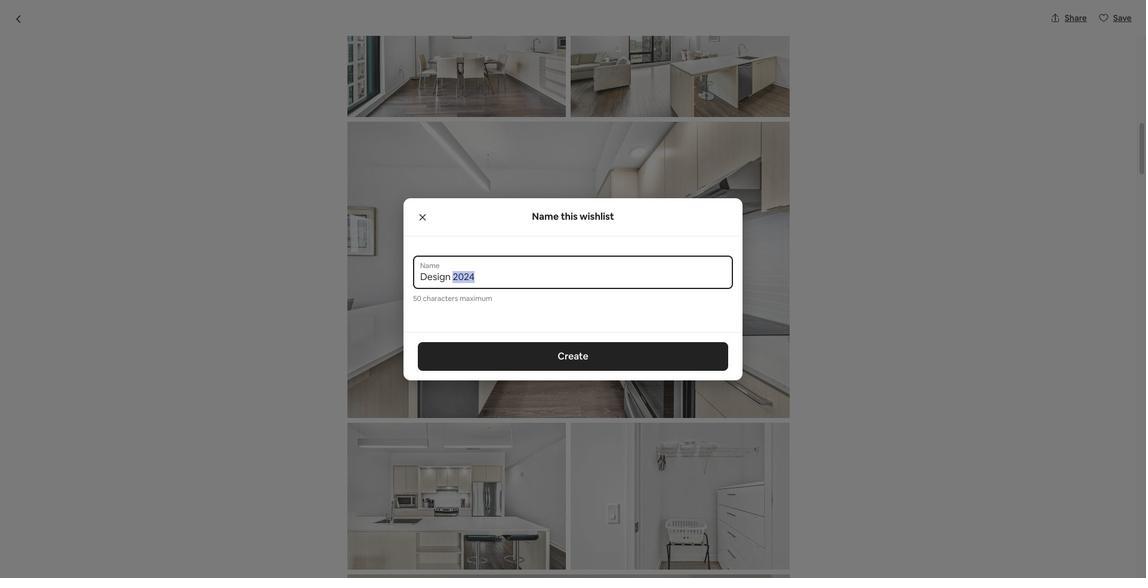 Task type: locate. For each thing, give the bounding box(es) containing it.
1 horizontal spatial by
[[539, 61, 557, 81]]

$3,161 $1,946 total before taxes
[[695, 437, 775, 465]]

gls
[[561, 61, 590, 81]]

by right |
[[539, 61, 557, 81]]

herndon/reston reston 3 bedroom bedroom 1 image
[[348, 575, 790, 578], [348, 575, 790, 578]]

None text field
[[421, 271, 726, 283]]

|
[[532, 61, 536, 81]]

maximum
[[460, 294, 493, 303]]

4
[[337, 440, 343, 452]]

2
[[373, 440, 379, 452]]

50
[[413, 294, 422, 303]]

Add guests search field
[[464, 10, 674, 38]]

total
[[695, 454, 714, 465]]

entire serviced apartment in reston, virginia 4 beds · 2 baths
[[234, 422, 502, 452]]

1/2/2024
[[703, 494, 737, 505]]

share
[[1066, 13, 1088, 23]]

add
[[597, 19, 613, 29]]

hosted
[[273, 502, 306, 515]]

reserve button
[[695, 555, 888, 578]]

herndon/reston reston 3 bedroom bedroom 1 closet image
[[571, 423, 790, 570], [571, 423, 790, 570]]

apartment
[[327, 422, 392, 438]]

beds
[[345, 440, 367, 452]]

herndon/reston reston 3 bedroom living room image
[[574, 94, 736, 249], [741, 94, 904, 249], [574, 254, 736, 403]]

dialog
[[0, 0, 1147, 578]]

add guests
[[597, 19, 641, 29]]

$3,161
[[695, 437, 732, 453]]

serviced
[[273, 422, 324, 438]]

1 vertical spatial by
[[308, 502, 319, 515]]

herndon/reston reston 3 bedroom dining room image
[[348, 0, 567, 117], [348, 0, 567, 117], [741, 254, 904, 403]]

$1,946
[[735, 437, 775, 453]]

virginia
[[457, 422, 502, 438]]

name
[[532, 210, 559, 223]]

by
[[539, 61, 557, 81], [308, 502, 319, 515]]

herndon/reston reston 3 bedroom kitchen image
[[571, 0, 790, 117], [571, 0, 790, 117], [348, 122, 790, 418], [348, 122, 790, 418], [348, 423, 567, 570], [348, 423, 567, 570]]

reston
[[357, 61, 408, 81]]

50 characters maximum
[[413, 294, 493, 303]]

before
[[716, 454, 742, 465]]

none text field inside the name this wishlist 'dialog'
[[421, 271, 726, 283]]

guests
[[615, 19, 641, 29]]

add guests button
[[587, 10, 674, 38]]

create button
[[418, 342, 729, 371]]

by left global
[[308, 502, 319, 515]]

va
[[508, 61, 529, 81]]

town
[[411, 61, 450, 81]]

taxes
[[744, 454, 765, 465]]



Task type: describe. For each thing, give the bounding box(es) containing it.
baths
[[381, 440, 405, 452]]

luxury
[[352, 502, 383, 515]]

save button
[[1095, 8, 1137, 28]]

suites
[[385, 502, 412, 515]]

characters
[[423, 294, 458, 303]]

apt.|
[[317, 61, 353, 81]]

dialog containing share
[[0, 0, 1147, 578]]

1/2/2024 button
[[695, 479, 888, 512]]

herndon/reston reston 3 bedroom lobby image
[[234, 94, 569, 403]]

hosted by global luxury suites
[[273, 502, 412, 515]]

this
[[561, 210, 578, 223]]

entire
[[234, 422, 270, 438]]

·
[[369, 440, 371, 452]]

wishlist
[[580, 210, 615, 223]]

center
[[454, 61, 504, 81]]

reston,
[[408, 422, 454, 438]]

save
[[1114, 13, 1133, 23]]

3 bedroom apt.| reston town center va | by gls
[[234, 61, 590, 81]]

bedroom
[[247, 61, 314, 81]]

in
[[395, 422, 406, 438]]

3
[[234, 61, 243, 81]]

share button
[[1046, 8, 1093, 28]]

reserve
[[774, 563, 810, 576]]

name this wishlist dialog
[[404, 198, 743, 380]]

0 vertical spatial by
[[539, 61, 557, 81]]

name this wishlist
[[532, 210, 615, 223]]

create
[[558, 350, 589, 362]]

0 horizontal spatial by
[[308, 502, 319, 515]]

global
[[321, 502, 350, 515]]



Task type: vqa. For each thing, say whether or not it's contained in the screenshot.
Hosted
yes



